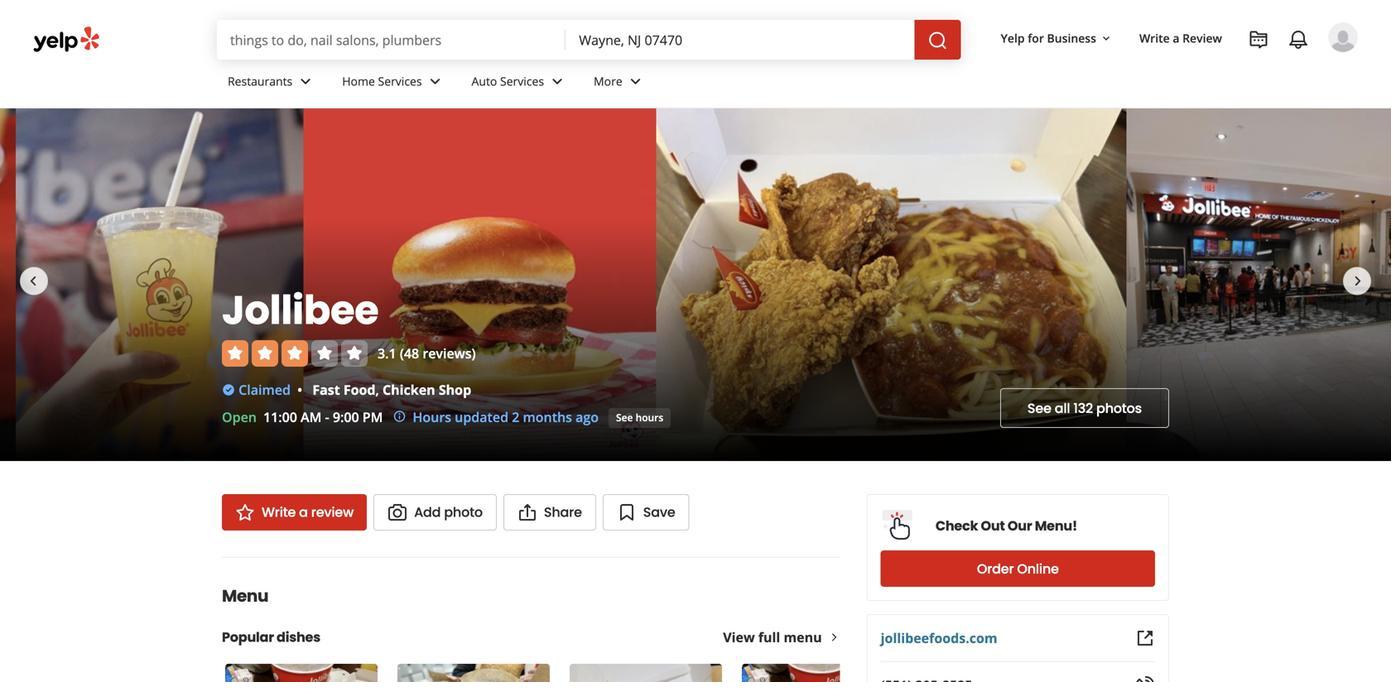 Task type: vqa. For each thing, say whether or not it's contained in the screenshot.
Show all 4 photos DROPDOWN BUTTON
no



Task type: locate. For each thing, give the bounding box(es) containing it.
9:00
[[333, 408, 359, 426]]

a
[[1173, 30, 1180, 46], [299, 503, 308, 522]]

more
[[594, 73, 623, 89]]

see hours link
[[609, 408, 671, 428]]

2 none field from the left
[[566, 20, 915, 60]]

24 chevron down v2 image right auto services
[[548, 72, 567, 91]]

share
[[544, 503, 582, 522]]

see all 132 photos link
[[1001, 389, 1170, 428]]

1 horizontal spatial 24 chevron down v2 image
[[548, 72, 567, 91]]

0 horizontal spatial a
[[299, 503, 308, 522]]

business categories element
[[215, 60, 1359, 108]]

jollibeefoods.com
[[881, 630, 998, 647]]

0 horizontal spatial 24 chevron down v2 image
[[296, 72, 316, 91]]

our
[[1008, 517, 1033, 536]]

see
[[1028, 399, 1052, 418], [616, 411, 633, 425]]

menu
[[222, 585, 268, 608]]

24 chevron down v2 image left auto
[[425, 72, 445, 91]]

1 24 chevron down v2 image from the left
[[296, 72, 316, 91]]

pineapple quencher image
[[742, 664, 895, 683]]

services right auto
[[500, 73, 544, 89]]

-
[[325, 408, 329, 426]]

add photo
[[414, 503, 483, 522]]

all
[[1055, 399, 1071, 418]]

write right 24 star v2 'image'
[[262, 503, 296, 522]]

save
[[643, 503, 676, 522]]

1 horizontal spatial a
[[1173, 30, 1180, 46]]

24 chevron down v2 image for restaurants
[[296, 72, 316, 91]]

24 chevron down v2 image inside restaurants link
[[296, 72, 316, 91]]

0 horizontal spatial services
[[378, 73, 422, 89]]

see hours
[[616, 411, 664, 425]]

(48 reviews) link
[[400, 345, 476, 362]]

shop
[[439, 381, 471, 399]]

hours
[[636, 411, 664, 425]]

None search field
[[217, 20, 961, 60]]

2 photo of jollibee - east rutherford, nj, us. image from the left
[[16, 109, 304, 461]]

chicken shop link
[[383, 381, 471, 399]]

24 chevron down v2 image for home services
[[425, 72, 445, 91]]

search image
[[928, 31, 948, 51]]

1 horizontal spatial write
[[1140, 30, 1170, 46]]

home
[[342, 73, 375, 89]]

0 horizontal spatial 24 chevron down v2 image
[[425, 72, 445, 91]]

24 chevron down v2 image for more
[[626, 72, 646, 91]]

1 horizontal spatial services
[[500, 73, 544, 89]]

1 vertical spatial a
[[299, 503, 308, 522]]

write inside user actions element
[[1140, 30, 1170, 46]]

0 vertical spatial a
[[1173, 30, 1180, 46]]

1 horizontal spatial 24 chevron down v2 image
[[626, 72, 646, 91]]

24 chevron down v2 image right 'more'
[[626, 72, 646, 91]]

jollibeefoods.com link
[[881, 630, 998, 647]]

hours updated 2 months ago
[[413, 408, 599, 426]]

auto services link
[[459, 60, 581, 108]]

24 chevron down v2 image inside home services link
[[425, 72, 445, 91]]

am
[[301, 408, 322, 426]]

review
[[311, 503, 354, 522]]

0 horizontal spatial see
[[616, 411, 633, 425]]

3.1 star rating image
[[222, 340, 368, 367]]

order
[[977, 560, 1014, 579]]

16 chevron down v2 image
[[1100, 32, 1113, 45]]

24 chevron down v2 image
[[296, 72, 316, 91], [548, 72, 567, 91]]

claimed
[[239, 381, 291, 399]]

24 chevron down v2 image inside more link
[[626, 72, 646, 91]]

0 horizontal spatial write
[[262, 503, 296, 522]]

write
[[1140, 30, 1170, 46], [262, 503, 296, 522]]

see left hours
[[616, 411, 633, 425]]

order online
[[977, 560, 1059, 579]]

None field
[[217, 20, 566, 60], [566, 20, 915, 60]]

1 vertical spatial write
[[262, 503, 296, 522]]

16 claim filled v2 image
[[222, 384, 235, 397]]

home services link
[[329, 60, 459, 108]]

2 24 chevron down v2 image from the left
[[548, 72, 567, 91]]

services inside "link"
[[500, 73, 544, 89]]

write a review
[[262, 503, 354, 522]]

write a review
[[1140, 30, 1223, 46]]

yelp for business
[[1001, 30, 1097, 46]]

photo of jollibee - east rutherford, nj, us. image
[[0, 109, 16, 461], [16, 109, 304, 461], [304, 109, 656, 461]]

see for see hours
[[616, 411, 633, 425]]

photo of jollibee - east rutherford, nj, us. jollibee in the food court image
[[1127, 109, 1392, 461]]

24 chevron down v2 image inside auto services "link"
[[548, 72, 567, 91]]

restaurants
[[228, 73, 293, 89]]

24 external link v2 image
[[1136, 629, 1156, 649]]

online
[[1018, 560, 1059, 579]]

user actions element
[[988, 21, 1382, 123]]

full
[[759, 629, 781, 647]]

share button
[[504, 495, 596, 531]]

photo
[[444, 503, 483, 522]]

photo of jollibee - east rutherford, nj, us. perfect pair - 2 pc spicy with filipino spaghetti image
[[656, 109, 1127, 461]]

reviews)
[[423, 345, 476, 362]]

see left 'all'
[[1028, 399, 1052, 418]]

24 chevron down v2 image
[[425, 72, 445, 91], [626, 72, 646, 91]]

1 24 chevron down v2 image from the left
[[425, 72, 445, 91]]

a for review
[[1173, 30, 1180, 46]]

24 chevron down v2 image right restaurants
[[296, 72, 316, 91]]

2 24 chevron down v2 image from the left
[[626, 72, 646, 91]]

3.1
[[378, 345, 397, 362]]

1 horizontal spatial see
[[1028, 399, 1052, 418]]

ago
[[576, 408, 599, 426]]

1 none field from the left
[[217, 20, 566, 60]]

write for write a review
[[262, 503, 296, 522]]

0 vertical spatial write
[[1140, 30, 1170, 46]]

hours
[[413, 408, 451, 426]]

services
[[378, 73, 422, 89], [500, 73, 544, 89]]

add photo link
[[374, 495, 497, 531]]

write left review
[[1140, 30, 1170, 46]]

yelp for business button
[[995, 23, 1120, 53]]

1 services from the left
[[378, 73, 422, 89]]

next image
[[1349, 271, 1368, 291]]

services right "home"
[[378, 73, 422, 89]]

fried chicken image
[[225, 664, 378, 683]]

out
[[981, 517, 1005, 536]]

2 services from the left
[[500, 73, 544, 89]]

24 share v2 image
[[518, 503, 538, 523]]



Task type: describe. For each thing, give the bounding box(es) containing it.
check out our menu!
[[936, 517, 1078, 536]]

132
[[1074, 399, 1094, 418]]

order online link
[[881, 551, 1156, 587]]

save button
[[603, 495, 690, 531]]

open 11:00 am - 9:00 pm
[[222, 408, 383, 426]]

see for see all 132 photos
[[1028, 399, 1052, 418]]

review
[[1183, 30, 1223, 46]]

gary o. image
[[1329, 22, 1359, 52]]

24 chevron down v2 image for auto services
[[548, 72, 567, 91]]

dishes
[[277, 628, 321, 647]]

chicken
[[383, 381, 435, 399]]

11:00
[[263, 408, 297, 426]]

3 photo of jollibee - east rutherford, nj, us. image from the left
[[304, 109, 656, 461]]

16 info v2 image
[[393, 410, 406, 423]]

services for auto services
[[500, 73, 544, 89]]

menu element
[[195, 557, 898, 683]]

more link
[[581, 60, 659, 108]]

previous image
[[23, 271, 43, 291]]

view full menu link
[[723, 629, 841, 647]]

view full menu
[[723, 629, 822, 647]]

write a review link
[[222, 495, 367, 531]]

notifications image
[[1289, 30, 1309, 50]]

a for review
[[299, 503, 308, 522]]

business
[[1047, 30, 1097, 46]]

restaurants link
[[215, 60, 329, 108]]

14 chevron right outline image
[[829, 632, 841, 644]]

yelp
[[1001, 30, 1025, 46]]

24 camera v2 image
[[388, 503, 408, 523]]

24 save outline v2 image
[[617, 503, 637, 523]]

auto services
[[472, 73, 544, 89]]

things to do, nail salons, plumbers text field
[[217, 20, 566, 60]]

popular dishes
[[222, 628, 321, 647]]

spicy chicken sandwich image
[[570, 664, 722, 683]]

pm
[[363, 408, 383, 426]]

add
[[414, 503, 441, 522]]

popular
[[222, 628, 274, 647]]

1 photo of jollibee - east rutherford, nj, us. image from the left
[[0, 109, 16, 461]]

months
[[523, 408, 572, 426]]

fast food , chicken shop
[[313, 381, 471, 399]]

auto
[[472, 73, 497, 89]]

updated
[[455, 408, 509, 426]]

3.1 (48 reviews)
[[378, 345, 476, 362]]

2
[[512, 408, 520, 426]]

fast food link
[[313, 381, 376, 399]]

for
[[1028, 30, 1044, 46]]

photos
[[1097, 399, 1142, 418]]

food
[[344, 381, 376, 399]]

menu
[[784, 629, 822, 647]]

view
[[723, 629, 755, 647]]

open
[[222, 408, 257, 426]]

home services
[[342, 73, 422, 89]]

write a review link
[[1133, 23, 1229, 53]]

check
[[936, 517, 979, 536]]

projects image
[[1249, 30, 1269, 50]]

jollibee
[[222, 282, 379, 338]]

(48
[[400, 345, 419, 362]]

write for write a review
[[1140, 30, 1170, 46]]

address, neighborhood, city, state or zip text field
[[566, 20, 915, 60]]

menu!
[[1035, 517, 1078, 536]]

none field address, neighborhood, city, state or zip
[[566, 20, 915, 60]]

24 star v2 image
[[235, 503, 255, 523]]

see all 132 photos
[[1028, 399, 1142, 418]]

info alert
[[393, 408, 599, 427]]

,
[[376, 381, 379, 399]]

24 phone v2 image
[[1136, 676, 1156, 683]]

peach mango pie image
[[398, 664, 550, 683]]

none field things to do, nail salons, plumbers
[[217, 20, 566, 60]]

services for home services
[[378, 73, 422, 89]]

fast
[[313, 381, 340, 399]]



